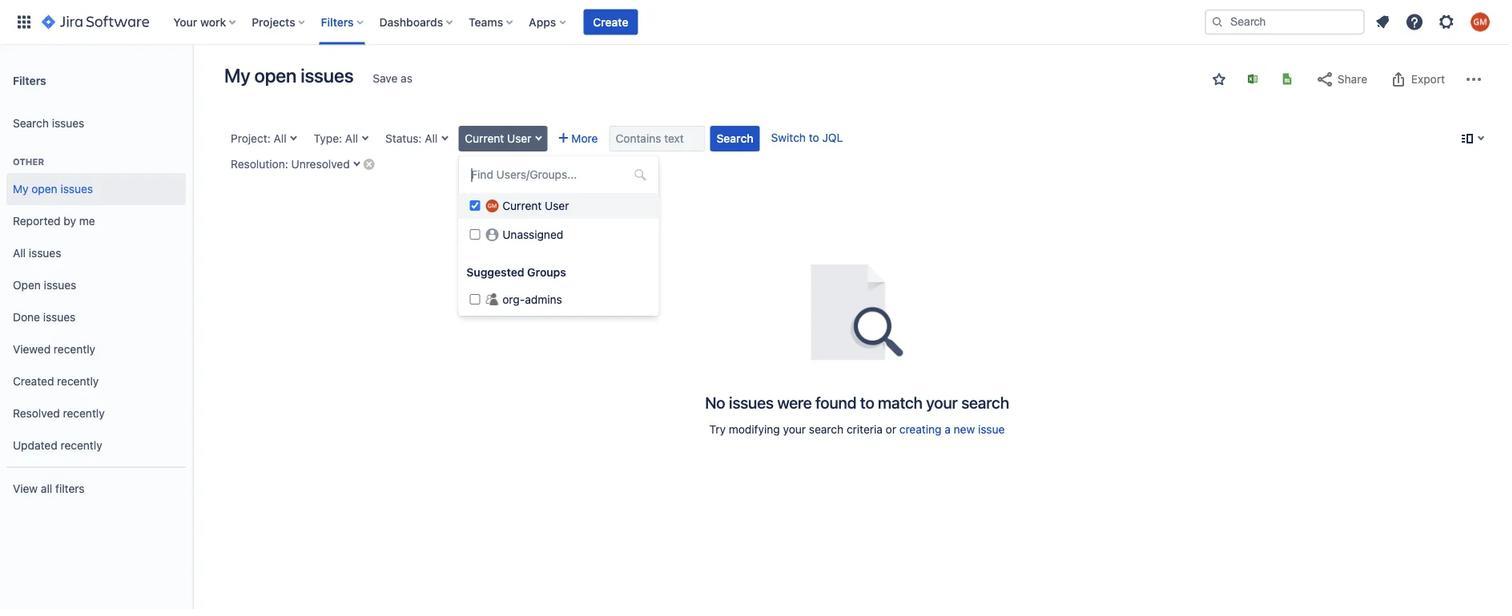 Task type: locate. For each thing, give the bounding box(es) containing it.
current user button
[[459, 126, 548, 151]]

Search issues using keywords text field
[[609, 126, 706, 151]]

type: all
[[314, 132, 358, 145]]

by
[[64, 214, 76, 228]]

create
[[593, 15, 629, 28]]

my open issues up reported by me
[[13, 182, 93, 196]]

open inside other group
[[32, 182, 57, 196]]

status:
[[385, 132, 422, 145]]

filters inside filters 'dropdown button'
[[321, 15, 354, 28]]

resolved
[[13, 407, 60, 420]]

issues up the my open issues link
[[52, 117, 84, 130]]

current user up unassigned
[[503, 199, 569, 212]]

view
[[13, 482, 38, 495]]

save as button
[[365, 66, 421, 91]]

filters up "search issues"
[[13, 74, 46, 87]]

0 vertical spatial filters
[[321, 15, 354, 28]]

recently down resolved recently "link"
[[61, 439, 102, 452]]

created recently link
[[6, 365, 186, 397]]

1 vertical spatial search
[[717, 132, 754, 145]]

recently up created recently
[[54, 343, 95, 356]]

settings image
[[1438, 12, 1457, 32]]

search up other
[[13, 117, 49, 130]]

my open issues inside other group
[[13, 182, 93, 196]]

open down other
[[32, 182, 57, 196]]

1 vertical spatial to
[[860, 393, 875, 411]]

no
[[705, 393, 726, 411]]

issues
[[301, 64, 354, 87], [52, 117, 84, 130], [60, 182, 93, 196], [29, 246, 61, 260], [44, 279, 76, 292], [43, 311, 76, 324], [729, 393, 774, 411]]

all right type:
[[345, 132, 358, 145]]

no issues were found to match your search
[[705, 393, 1010, 411]]

current user up find users/groups... field
[[465, 132, 532, 145]]

creating
[[900, 423, 942, 436]]

1 vertical spatial your
[[783, 423, 806, 436]]

issues for done issues
[[43, 311, 76, 324]]

help image
[[1406, 12, 1425, 32]]

recently for resolved recently
[[63, 407, 105, 420]]

search image
[[1212, 16, 1224, 28]]

open
[[254, 64, 297, 87], [32, 182, 57, 196]]

criteria
[[847, 423, 883, 436]]

search for search issues
[[13, 117, 49, 130]]

search down found
[[809, 423, 844, 436]]

all for type: all
[[345, 132, 358, 145]]

created recently
[[13, 375, 99, 388]]

dashboards
[[379, 15, 443, 28]]

modifying
[[729, 423, 780, 436]]

view all filters link
[[6, 473, 186, 505]]

issues up open issues
[[29, 246, 61, 260]]

issues right open
[[44, 279, 76, 292]]

filters right projects popup button
[[321, 15, 354, 28]]

issues for no issues were found to match your search
[[729, 393, 774, 411]]

me
[[79, 214, 95, 228]]

switch to jql link
[[771, 131, 843, 144]]

0 horizontal spatial filters
[[13, 74, 46, 87]]

0 vertical spatial user
[[507, 132, 532, 145]]

filters button
[[316, 9, 370, 35]]

0 vertical spatial current user
[[465, 132, 532, 145]]

to
[[809, 131, 820, 144], [860, 393, 875, 411]]

user down find users/groups... field
[[545, 199, 569, 212]]

1 horizontal spatial my open issues
[[224, 64, 354, 87]]

0 horizontal spatial to
[[809, 131, 820, 144]]

open in microsoft excel image
[[1247, 73, 1260, 85]]

issues up modifying
[[729, 393, 774, 411]]

type:
[[314, 132, 342, 145]]

recently
[[54, 343, 95, 356], [57, 375, 99, 388], [63, 407, 105, 420], [61, 439, 102, 452]]

your work button
[[168, 9, 242, 35]]

current
[[465, 132, 504, 145], [503, 199, 542, 212]]

1 horizontal spatial user
[[545, 199, 569, 212]]

all for status: all
[[425, 132, 438, 145]]

filters
[[321, 15, 354, 28], [13, 74, 46, 87]]

issues up "by"
[[60, 182, 93, 196]]

viewed recently link
[[6, 333, 186, 365]]

recently down created recently link
[[63, 407, 105, 420]]

1 vertical spatial user
[[545, 199, 569, 212]]

my down other
[[13, 182, 28, 196]]

status: all
[[385, 132, 438, 145]]

all
[[41, 482, 52, 495]]

recently down viewed recently link
[[57, 375, 99, 388]]

all issues link
[[6, 237, 186, 269]]

search left switch
[[717, 132, 754, 145]]

your up a
[[927, 393, 958, 411]]

0 horizontal spatial search
[[809, 423, 844, 436]]

primary element
[[10, 0, 1205, 44]]

created
[[13, 375, 54, 388]]

my right sidebar navigation image
[[224, 64, 250, 87]]

current user
[[465, 132, 532, 145], [503, 199, 569, 212]]

all up resolution: unresolved
[[274, 132, 287, 145]]

other
[[13, 157, 44, 167]]

done issues
[[13, 311, 76, 324]]

0 vertical spatial current
[[465, 132, 504, 145]]

1 horizontal spatial filters
[[321, 15, 354, 28]]

search inside "button"
[[717, 132, 754, 145]]

search
[[962, 393, 1010, 411], [809, 423, 844, 436]]

0 horizontal spatial open
[[32, 182, 57, 196]]

jira software image
[[42, 12, 149, 32], [42, 12, 149, 32]]

remove criteria image
[[363, 157, 376, 170]]

1 horizontal spatial search
[[962, 393, 1010, 411]]

org-
[[503, 293, 525, 306]]

work
[[200, 15, 226, 28]]

user
[[507, 132, 532, 145], [545, 199, 569, 212]]

1 horizontal spatial my
[[224, 64, 250, 87]]

current up unassigned
[[503, 199, 542, 212]]

all up open
[[13, 246, 26, 260]]

current right status: all
[[465, 132, 504, 145]]

your
[[927, 393, 958, 411], [783, 423, 806, 436]]

user up find users/groups... field
[[507, 132, 532, 145]]

1 vertical spatial my
[[13, 182, 28, 196]]

1 vertical spatial search
[[809, 423, 844, 436]]

recently inside "link"
[[63, 407, 105, 420]]

dashboards button
[[375, 9, 459, 35]]

viewed recently
[[13, 343, 95, 356]]

search
[[13, 117, 49, 130], [717, 132, 754, 145]]

1 vertical spatial my open issues
[[13, 182, 93, 196]]

match
[[878, 393, 923, 411]]

None checkbox
[[470, 200, 480, 211], [470, 229, 480, 240], [470, 294, 480, 305], [470, 200, 480, 211], [470, 229, 480, 240], [470, 294, 480, 305]]

issues up viewed recently
[[43, 311, 76, 324]]

save as
[[373, 72, 413, 85]]

0 vertical spatial search
[[13, 117, 49, 130]]

to left jql
[[809, 131, 820, 144]]

1 horizontal spatial to
[[860, 393, 875, 411]]

my open issues
[[224, 64, 354, 87], [13, 182, 93, 196]]

your down the were
[[783, 423, 806, 436]]

resolved recently link
[[6, 397, 186, 430]]

1 horizontal spatial open
[[254, 64, 297, 87]]

all right the status: at top left
[[425, 132, 438, 145]]

open down projects popup button
[[254, 64, 297, 87]]

my
[[224, 64, 250, 87], [13, 182, 28, 196]]

0 horizontal spatial user
[[507, 132, 532, 145]]

try modifying your search criteria or creating a new issue
[[710, 423, 1005, 436]]

search up the issue
[[962, 393, 1010, 411]]

1 horizontal spatial search
[[717, 132, 754, 145]]

open issues
[[13, 279, 76, 292]]

1 vertical spatial open
[[32, 182, 57, 196]]

banner
[[0, 0, 1510, 45]]

recently for viewed recently
[[54, 343, 95, 356]]

default image
[[634, 168, 647, 181]]

0 horizontal spatial my
[[13, 182, 28, 196]]

export
[[1412, 73, 1446, 86]]

resolution: unresolved
[[231, 157, 350, 171]]

0 horizontal spatial my open issues
[[13, 182, 93, 196]]

sidebar navigation image
[[175, 64, 210, 96]]

0 horizontal spatial search
[[13, 117, 49, 130]]

to up criteria
[[860, 393, 875, 411]]

0 vertical spatial your
[[927, 393, 958, 411]]

your profile and settings image
[[1471, 12, 1491, 32]]

my open issues down projects popup button
[[224, 64, 354, 87]]



Task type: describe. For each thing, give the bounding box(es) containing it.
create button
[[584, 9, 638, 35]]

resolved recently
[[13, 407, 105, 420]]

0 horizontal spatial your
[[783, 423, 806, 436]]

my open issues link
[[6, 173, 186, 205]]

try
[[710, 423, 726, 436]]

more button
[[552, 126, 605, 151]]

search for search
[[717, 132, 754, 145]]

0 vertical spatial my open issues
[[224, 64, 354, 87]]

your work
[[173, 15, 226, 28]]

unresolved
[[291, 157, 350, 171]]

search issues link
[[6, 107, 186, 139]]

resolution:
[[231, 157, 288, 171]]

new
[[954, 423, 975, 436]]

open
[[13, 279, 41, 292]]

or
[[886, 423, 897, 436]]

updated recently
[[13, 439, 102, 452]]

other group
[[6, 139, 186, 466]]

open issues link
[[6, 269, 186, 301]]

view all filters
[[13, 482, 85, 495]]

0 vertical spatial to
[[809, 131, 820, 144]]

recently for created recently
[[57, 375, 99, 388]]

project: all
[[231, 132, 287, 145]]

1 horizontal spatial your
[[927, 393, 958, 411]]

0 vertical spatial my
[[224, 64, 250, 87]]

admins
[[525, 293, 562, 306]]

projects
[[252, 15, 295, 28]]

1 vertical spatial filters
[[13, 74, 46, 87]]

appswitcher icon image
[[14, 12, 34, 32]]

Search field
[[1205, 9, 1365, 35]]

project:
[[231, 132, 271, 145]]

suggested
[[467, 266, 525, 279]]

0 vertical spatial search
[[962, 393, 1010, 411]]

share
[[1338, 73, 1368, 86]]

more
[[572, 132, 598, 145]]

groups
[[527, 266, 566, 279]]

filters
[[55, 482, 85, 495]]

all for project: all
[[274, 132, 287, 145]]

apps
[[529, 15, 556, 28]]

search button
[[710, 126, 760, 151]]

1 vertical spatial current user
[[503, 199, 569, 212]]

updated recently link
[[6, 430, 186, 462]]

your
[[173, 15, 197, 28]]

updated
[[13, 439, 57, 452]]

issues down filters 'dropdown button'
[[301, 64, 354, 87]]

teams
[[469, 15, 503, 28]]

issue
[[978, 423, 1005, 436]]

1 vertical spatial current
[[503, 199, 542, 212]]

found
[[816, 393, 857, 411]]

open in google sheets image
[[1281, 73, 1294, 85]]

viewed
[[13, 343, 51, 356]]

save
[[373, 72, 398, 85]]

small image
[[1213, 73, 1226, 86]]

search issues
[[13, 117, 84, 130]]

done issues link
[[6, 301, 186, 333]]

creating a new issue link
[[900, 423, 1005, 436]]

all inside other group
[[13, 246, 26, 260]]

switch
[[771, 131, 806, 144]]

org-admins
[[503, 293, 562, 306]]

done
[[13, 311, 40, 324]]

reported by me
[[13, 214, 95, 228]]

reported by me link
[[6, 205, 186, 237]]

current user inside current user dropdown button
[[465, 132, 532, 145]]

jql
[[823, 131, 843, 144]]

user inside dropdown button
[[507, 132, 532, 145]]

share link
[[1308, 67, 1376, 92]]

my inside other group
[[13, 182, 28, 196]]

export button
[[1382, 67, 1454, 92]]

apps button
[[524, 9, 572, 35]]

suggested groups
[[467, 266, 566, 279]]

as
[[401, 72, 413, 85]]

issues for all issues
[[29, 246, 61, 260]]

unassigned
[[503, 228, 564, 241]]

0 vertical spatial open
[[254, 64, 297, 87]]

teams button
[[464, 9, 519, 35]]

all issues
[[13, 246, 61, 260]]

banner containing your work
[[0, 0, 1510, 45]]

notifications image
[[1374, 12, 1393, 32]]

reported
[[13, 214, 61, 228]]

a
[[945, 423, 951, 436]]

projects button
[[247, 9, 311, 35]]

were
[[778, 393, 812, 411]]

issues for search issues
[[52, 117, 84, 130]]

Find Users/Groups... field
[[467, 163, 651, 186]]

issues for open issues
[[44, 279, 76, 292]]

switch to jql
[[771, 131, 843, 144]]

current inside dropdown button
[[465, 132, 504, 145]]

recently for updated recently
[[61, 439, 102, 452]]



Task type: vqa. For each thing, say whether or not it's contained in the screenshot.
More dropdown button
yes



